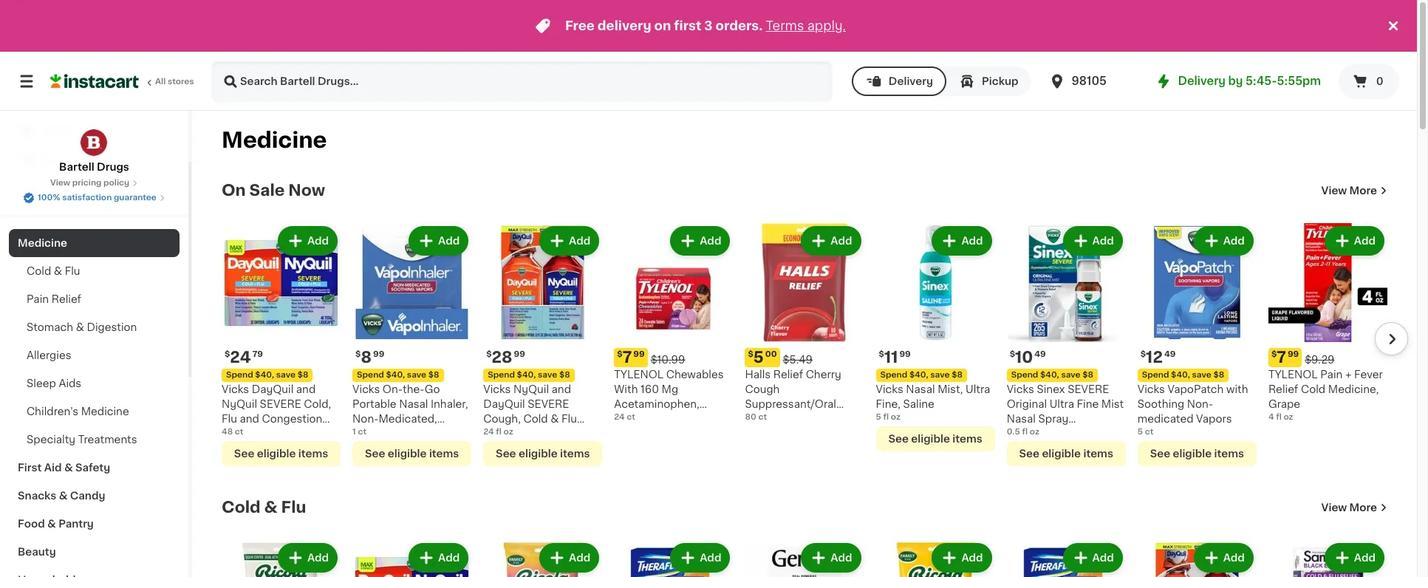 Task type: describe. For each thing, give the bounding box(es) containing it.
pain relief
[[27, 294, 81, 304]]

first aid & safety
[[18, 463, 110, 473]]

99 for 11
[[899, 350, 911, 358]]

5 inside vicks vapopatch with soothing non- medicated vapors 5 ct
[[1138, 428, 1143, 436]]

& inside "link"
[[64, 463, 73, 473]]

specialty treatments link
[[9, 426, 180, 454]]

99 for 28
[[514, 350, 525, 358]]

ultra inside vicks sinex severe original ultra fine mist nasal spray decongestant
[[1050, 399, 1074, 409]]

relief inside halls relief cherry cough suppressant/oral anesthetic menthol drops
[[773, 369, 803, 380]]

$ for 8
[[355, 350, 361, 358]]

delivery by 5:45-5:55pm
[[1178, 75, 1321, 86]]

eligible for 11
[[911, 434, 950, 444]]

$ 8 99
[[355, 350, 384, 365]]

160
[[641, 384, 659, 395]]

$ 11 99
[[879, 350, 911, 365]]

5:55pm
[[1277, 75, 1321, 86]]

nasal inside vicks nasal mist, ultra fine, saline 5 fl oz
[[906, 384, 935, 395]]

see eligible items for 28
[[496, 449, 590, 459]]

$8 for 24
[[298, 371, 308, 379]]

first
[[18, 463, 42, 473]]

product group containing 5
[[745, 223, 864, 439]]

spend for 12
[[1142, 371, 1169, 379]]

99 for tylenol chewables with 160 mg acetaminophen, grape
[[633, 350, 645, 358]]

fl inside vicks nasal mist, ultra fine, saline 5 fl oz
[[883, 413, 889, 421]]

$40, for 24
[[255, 371, 274, 379]]

terms
[[766, 20, 804, 32]]

relief up stomach & digestion at the left bottom of page
[[51, 294, 81, 304]]

product group containing 10
[[1007, 223, 1126, 466]]

aid
[[44, 463, 62, 473]]

grape inside tylenol pain + fever relief cold medicine, grape 4 fl oz
[[1268, 399, 1300, 409]]

snacks & candy
[[18, 491, 105, 501]]

7 for 7
[[1277, 350, 1286, 365]]

see for 28
[[496, 449, 516, 459]]

1 vertical spatial cold & flu
[[222, 500, 306, 515]]

lists
[[41, 185, 67, 196]]

nyquil inside vicks dayquil and nyquil severe cold, flu and congestion medicine, liquicaps
[[222, 399, 257, 409]]

guarantee
[[114, 194, 157, 202]]

stomach & digestion
[[27, 322, 137, 332]]

24 fl oz
[[483, 428, 513, 436]]

eligible for 28
[[519, 449, 558, 459]]

$10.99
[[651, 355, 685, 365]]

free
[[565, 20, 595, 32]]

liquicaps
[[275, 429, 327, 439]]

12
[[1146, 350, 1163, 365]]

children's
[[27, 406, 78, 417]]

children's medicine link
[[9, 397, 180, 426]]

view for on sale now
[[1321, 185, 1347, 196]]

79
[[252, 350, 263, 358]]

$40, for 8
[[386, 371, 405, 379]]

$ 10 49
[[1010, 350, 1046, 365]]

sleep
[[27, 378, 56, 389]]

flu up pain relief
[[65, 266, 80, 276]]

0
[[1376, 76, 1384, 86]]

$ 12 49
[[1141, 350, 1176, 365]]

0 vertical spatial pain
[[27, 294, 49, 304]]

bartell drugs link
[[59, 129, 129, 174]]

nyquil inside vicks nyquil and dayquil severe cough, cold & flu relief liquid
[[513, 384, 549, 395]]

vicks sinex severe original ultra fine mist nasal spray decongestant
[[1007, 384, 1124, 439]]

48
[[222, 428, 233, 436]]

pain relief link
[[9, 285, 180, 313]]

99 for 8
[[373, 350, 384, 358]]

items for 8
[[429, 449, 459, 459]]

vapopatch
[[1168, 384, 1224, 395]]

$8 for 10
[[1083, 371, 1094, 379]]

lists link
[[9, 176, 180, 205]]

$5.00 original price: $5.49 element
[[745, 348, 864, 367]]

with
[[614, 384, 638, 395]]

$8 for 28
[[559, 371, 570, 379]]

allergies link
[[9, 341, 180, 369]]

view for cold & flu
[[1321, 502, 1347, 513]]

ultra inside vicks nasal mist, ultra fine, saline 5 fl oz
[[966, 384, 990, 395]]

delivery for delivery
[[889, 76, 933, 86]]

3
[[704, 20, 713, 32]]

$40, for 11
[[909, 371, 928, 379]]

spend $40, save $8 for 12
[[1142, 371, 1224, 379]]

100%
[[38, 194, 60, 202]]

2 horizontal spatial medicine
[[222, 129, 327, 151]]

oz down cough,
[[504, 428, 513, 436]]

stores
[[168, 78, 194, 86]]

pickup button
[[946, 66, 1030, 96]]

on sale now
[[222, 182, 325, 198]]

tylenol inside $ 7 99 $10.99 tylenol chewables with 160 mg acetaminophen, grape
[[614, 369, 664, 380]]

halls
[[745, 369, 771, 380]]

scent
[[398, 429, 428, 439]]

see for 24
[[234, 449, 254, 459]]

it
[[65, 156, 72, 166]]

0 button
[[1339, 64, 1399, 99]]

save for 11
[[930, 371, 950, 379]]

eligible for 8
[[388, 449, 427, 459]]

$ for tylenol chewables with 160 mg acetaminophen, grape
[[617, 350, 623, 358]]

severe for 24
[[260, 399, 301, 409]]

see eligible items for 12
[[1150, 449, 1244, 459]]

vapors
[[1196, 414, 1232, 424]]

free delivery on first 3 orders. terms apply.
[[565, 20, 846, 32]]

1
[[353, 428, 356, 436]]

00
[[765, 350, 777, 358]]

sleep aids link
[[9, 369, 180, 397]]

treatments
[[78, 434, 137, 445]]

drops
[[745, 429, 777, 439]]

items for 11
[[953, 434, 983, 444]]

medicated
[[1138, 414, 1194, 424]]

first aid & safety link
[[9, 454, 180, 482]]

safety
[[75, 463, 110, 473]]

medicine, inside tylenol pain + fever relief cold medicine, grape 4 fl oz
[[1328, 384, 1379, 395]]

ct for 5
[[758, 413, 767, 421]]

5 inside vicks nasal mist, ultra fine, saline 5 fl oz
[[876, 413, 881, 421]]

menthol inside halls relief cherry cough suppressant/oral anesthetic menthol drops
[[804, 414, 847, 424]]

$ for 24
[[225, 350, 230, 358]]

fl inside tylenol pain + fever relief cold medicine, grape 4 fl oz
[[1276, 413, 1282, 421]]

dayquil inside vicks nyquil and dayquil severe cough, cold & flu relief liquid
[[483, 399, 525, 409]]

see eligible items button for 10
[[1007, 441, 1126, 466]]

Search field
[[213, 62, 831, 100]]

oz inside vicks nasal mist, ultra fine, saline 5 fl oz
[[891, 413, 901, 421]]

snacks
[[18, 491, 56, 501]]

fl right '0.5'
[[1022, 428, 1028, 436]]

0.5 fl oz
[[1007, 428, 1040, 436]]

medicated,
[[379, 414, 437, 424]]

ct inside vicks vapopatch with soothing non- medicated vapors 5 ct
[[1145, 428, 1154, 436]]

again
[[75, 156, 104, 166]]

now
[[288, 182, 325, 198]]

on
[[654, 20, 671, 32]]

view more link for flu
[[1321, 500, 1388, 515]]

severe for 28
[[528, 399, 569, 409]]

see eligible items button for 11
[[876, 426, 995, 452]]

80 ct
[[745, 413, 767, 421]]

vicks nyquil and dayquil severe cough, cold & flu relief liquid
[[483, 384, 577, 439]]

1 vertical spatial cold & flu link
[[222, 499, 306, 517]]

buy it again
[[41, 156, 104, 166]]

spend $40, save $8 for 24
[[226, 371, 308, 379]]

0 horizontal spatial cold & flu link
[[9, 257, 180, 285]]

medicine link
[[9, 229, 180, 257]]

vicks inside vicks nasal mist, ultra fine, saline 5 fl oz
[[876, 384, 903, 395]]

$ for 28
[[486, 350, 492, 358]]

view more for on sale now
[[1321, 185, 1377, 196]]

more for on sale now
[[1350, 185, 1377, 196]]

$ for 7
[[1271, 350, 1277, 358]]

on sale now link
[[222, 182, 325, 199]]

specialty
[[27, 434, 75, 445]]

menthol inside vicks on-the-go portable nasal inhaler, non-medicated, menthol scent
[[353, 429, 395, 439]]

items for 28
[[560, 449, 590, 459]]

ct for 8
[[358, 428, 367, 436]]

see for 10
[[1019, 449, 1040, 459]]

spend for 10
[[1011, 371, 1038, 379]]

$ 7 99 $10.99 tylenol chewables with 160 mg acetaminophen, grape
[[614, 350, 724, 424]]

see eligible items button for 12
[[1138, 441, 1257, 466]]

flu down "liquicaps"
[[281, 500, 306, 515]]

vicks nasal mist, ultra fine, saline 5 fl oz
[[876, 384, 990, 421]]

$5.49
[[783, 355, 813, 365]]

food & pantry
[[18, 519, 94, 529]]

soothing
[[1138, 399, 1185, 409]]

terms apply. link
[[766, 20, 846, 32]]

oz right '0.5'
[[1030, 428, 1040, 436]]

allergies
[[27, 350, 71, 361]]

spend $40, save $8 for 10
[[1011, 371, 1094, 379]]

specialty treatments
[[27, 434, 137, 445]]

liquid
[[516, 429, 548, 439]]

cold inside tylenol pain + fever relief cold medicine, grape 4 fl oz
[[1301, 384, 1326, 395]]

vicks for 24
[[222, 384, 249, 395]]

0 horizontal spatial 24
[[230, 350, 251, 365]]

spend $40, save $8 for 8
[[357, 371, 439, 379]]

spend for 28
[[488, 371, 515, 379]]

nasal inside vicks on-the-go portable nasal inhaler, non-medicated, menthol scent
[[399, 399, 428, 409]]

snacks & candy link
[[9, 482, 180, 510]]



Task type: locate. For each thing, give the bounding box(es) containing it.
0 vertical spatial cold & flu
[[27, 266, 80, 276]]

eligible down liquid
[[519, 449, 558, 459]]

relief inside tylenol pain + fever relief cold medicine, grape 4 fl oz
[[1268, 384, 1298, 395]]

99
[[373, 350, 384, 358], [514, 350, 525, 358], [633, 350, 645, 358], [899, 350, 911, 358], [1288, 350, 1299, 358]]

2 view more link from the top
[[1321, 500, 1388, 515]]

2 spend from the left
[[357, 371, 384, 379]]

tylenol inside tylenol pain + fever relief cold medicine, grape 4 fl oz
[[1268, 370, 1318, 380]]

see eligible items for 8
[[365, 449, 459, 459]]

dayquil
[[252, 384, 294, 395], [483, 399, 525, 409]]

$40, for 28
[[517, 371, 536, 379]]

0 horizontal spatial ultra
[[966, 384, 990, 395]]

sleep aids
[[27, 378, 81, 389]]

vicks dayquil and nyquil severe cold, flu and congestion medicine, liquicaps
[[222, 384, 331, 439]]

see eligible items for 24
[[234, 449, 328, 459]]

5 $40, from the left
[[1040, 371, 1059, 379]]

cold inside vicks nyquil and dayquil severe cough, cold & flu relief liquid
[[523, 414, 548, 424]]

$ inside $ 11 99
[[879, 350, 884, 358]]

98105 button
[[1048, 61, 1137, 102]]

see eligible items button for 8
[[353, 441, 472, 466]]

$ inside '$ 8 99'
[[355, 350, 361, 358]]

vicks inside vicks sinex severe original ultra fine mist nasal spray decongestant
[[1007, 384, 1034, 395]]

2 save from the left
[[407, 371, 426, 379]]

1 tylenol from the left
[[614, 369, 664, 380]]

5 left '00'
[[753, 350, 764, 365]]

see down 48 ct
[[234, 449, 254, 459]]

1 horizontal spatial non-
[[1187, 399, 1213, 409]]

2 view more from the top
[[1321, 502, 1377, 513]]

6 $8 from the left
[[1214, 371, 1224, 379]]

0 vertical spatial view more link
[[1321, 183, 1388, 198]]

ultra right mist, in the bottom right of the page
[[966, 384, 990, 395]]

ct down medicated at the right of the page
[[1145, 428, 1154, 436]]

1 horizontal spatial nasal
[[906, 384, 935, 395]]

1 vertical spatial medicine
[[18, 238, 67, 248]]

severe inside vicks sinex severe original ultra fine mist nasal spray decongestant
[[1068, 384, 1109, 395]]

vicks inside vicks vapopatch with soothing non- medicated vapors 5 ct
[[1138, 384, 1165, 395]]

0 vertical spatial cold & flu link
[[9, 257, 180, 285]]

spend $40, save $8 up saline
[[880, 371, 963, 379]]

orders.
[[716, 20, 763, 32]]

and for 24
[[296, 384, 316, 395]]

stomach
[[27, 322, 73, 332]]

save up the-
[[407, 371, 426, 379]]

2 horizontal spatial nasal
[[1007, 414, 1036, 424]]

$40, up vapopatch
[[1171, 371, 1190, 379]]

$8 for 11
[[952, 371, 963, 379]]

see
[[888, 434, 909, 444], [234, 449, 254, 459], [365, 449, 385, 459], [496, 449, 516, 459], [1019, 449, 1040, 459], [1150, 449, 1170, 459]]

beauty
[[18, 547, 56, 557]]

see eligible items down scent
[[365, 449, 459, 459]]

oz
[[891, 413, 901, 421], [1284, 413, 1293, 421], [504, 428, 513, 436], [1030, 428, 1040, 436]]

$40, up on-
[[386, 371, 405, 379]]

sale
[[249, 182, 285, 198]]

eligible down scent
[[388, 449, 427, 459]]

buy
[[41, 156, 62, 166]]

flu inside vicks nyquil and dayquil severe cough, cold & flu relief liquid
[[562, 414, 577, 424]]

spend for 11
[[880, 371, 907, 379]]

non-
[[1187, 399, 1213, 409], [353, 414, 379, 424]]

tylenol
[[614, 369, 664, 380], [1268, 370, 1318, 380]]

saline
[[903, 399, 935, 409]]

1 vertical spatial pain
[[1321, 370, 1343, 380]]

spray
[[1038, 414, 1069, 424]]

1 horizontal spatial menthol
[[804, 414, 847, 424]]

7 for tylenol chewables with 160 mg acetaminophen, grape
[[623, 350, 632, 365]]

fine,
[[876, 399, 901, 409]]

98105
[[1072, 75, 1107, 86]]

save up vicks nyquil and dayquil severe cough, cold & flu relief liquid
[[538, 371, 557, 379]]

see eligible items button down scent
[[353, 441, 472, 466]]

spend down 10
[[1011, 371, 1038, 379]]

$ inside $ 7 99 $10.99 tylenol chewables with 160 mg acetaminophen, grape
[[617, 350, 623, 358]]

view more for cold & flu
[[1321, 502, 1377, 513]]

49
[[1035, 350, 1046, 358], [1164, 350, 1176, 358]]

and up 48 ct
[[240, 414, 259, 424]]

2 horizontal spatial and
[[552, 384, 571, 395]]

flu left 24 ct
[[562, 414, 577, 424]]

2 49 from the left
[[1164, 350, 1176, 358]]

medicine up on sale now
[[222, 129, 327, 151]]

$ up the original
[[1010, 350, 1015, 358]]

2 vicks from the left
[[353, 384, 380, 395]]

7 $ from the left
[[1010, 350, 1015, 358]]

2 7 from the left
[[1277, 350, 1286, 365]]

& inside vicks nyquil and dayquil severe cough, cold & flu relief liquid
[[551, 414, 559, 424]]

$8 up mist, in the bottom right of the page
[[952, 371, 963, 379]]

99 right 11
[[899, 350, 911, 358]]

spend for 8
[[357, 371, 384, 379]]

1 more from the top
[[1350, 185, 1377, 196]]

$40, for 10
[[1040, 371, 1059, 379]]

satisfaction
[[62, 194, 112, 202]]

100% satisfaction guarantee
[[38, 194, 157, 202]]

see eligible items down liquid
[[496, 449, 590, 459]]

3 $8 from the left
[[559, 371, 570, 379]]

fl down cough,
[[496, 428, 502, 436]]

$ inside "$ 5 00"
[[748, 350, 753, 358]]

5 spend from the left
[[1011, 371, 1038, 379]]

fever
[[1354, 370, 1383, 380]]

0 horizontal spatial medicine,
[[222, 429, 272, 439]]

1 horizontal spatial 24
[[483, 428, 494, 436]]

fl right 4
[[1276, 413, 1282, 421]]

99 inside '$ 8 99'
[[373, 350, 384, 358]]

1 vertical spatial grape
[[614, 414, 646, 424]]

7 inside $ 7 99 $10.99 tylenol chewables with 160 mg acetaminophen, grape
[[623, 350, 632, 365]]

cough
[[745, 384, 780, 395]]

limited time offer region
[[0, 0, 1385, 52]]

on-
[[383, 384, 403, 395]]

24 down with at the left bottom of the page
[[614, 413, 625, 421]]

see down 1 ct
[[365, 449, 385, 459]]

oz inside tylenol pain + fever relief cold medicine, grape 4 fl oz
[[1284, 413, 1293, 421]]

$ for 11
[[879, 350, 884, 358]]

items down inhaler,
[[429, 449, 459, 459]]

eligible for 10
[[1042, 449, 1081, 459]]

tylenol pain + fever relief cold medicine, grape 4 fl oz
[[1268, 370, 1383, 421]]

policy
[[103, 179, 129, 187]]

$ 7 99
[[1271, 350, 1299, 365]]

$7.99 original price: $10.99 element
[[614, 348, 733, 367]]

on
[[222, 182, 246, 198]]

1 horizontal spatial cold & flu
[[222, 500, 306, 515]]

pain inside tylenol pain + fever relief cold medicine, grape 4 fl oz
[[1321, 370, 1343, 380]]

5 $ from the left
[[748, 350, 753, 358]]

0 vertical spatial non-
[[1187, 399, 1213, 409]]

severe inside vicks dayquil and nyquil severe cold, flu and congestion medicine, liquicaps
[[260, 399, 301, 409]]

items down vapors
[[1214, 449, 1244, 459]]

99 inside $ 28 99
[[514, 350, 525, 358]]

6 spend $40, save $8 from the left
[[1142, 371, 1224, 379]]

1 vertical spatial view more
[[1321, 502, 1377, 513]]

0 horizontal spatial pain
[[27, 294, 49, 304]]

$ left '00'
[[748, 350, 753, 358]]

first
[[674, 20, 701, 32]]

see eligible items button down vicks nasal mist, ultra fine, saline 5 fl oz
[[876, 426, 995, 452]]

chewables
[[666, 369, 724, 380]]

vicks up fine,
[[876, 384, 903, 395]]

49 for 10
[[1035, 350, 1046, 358]]

1 horizontal spatial medicine
[[81, 406, 129, 417]]

product group containing 11
[[876, 223, 995, 452]]

eligible for 24
[[257, 449, 296, 459]]

0 vertical spatial menthol
[[804, 414, 847, 424]]

99 for 7
[[1288, 350, 1299, 358]]

4 save from the left
[[930, 371, 950, 379]]

1 horizontal spatial cold & flu link
[[222, 499, 306, 517]]

nasal up saline
[[906, 384, 935, 395]]

2 $ from the left
[[355, 350, 361, 358]]

$ inside $ 24 79
[[225, 350, 230, 358]]

medicine, down congestion
[[222, 429, 272, 439]]

99 inside $ 7 99
[[1288, 350, 1299, 358]]

1 $40, from the left
[[255, 371, 274, 379]]

0 horizontal spatial nasal
[[399, 399, 428, 409]]

pickup
[[982, 76, 1018, 86]]

ct for 24
[[235, 428, 243, 436]]

1 vertical spatial 5
[[876, 413, 881, 421]]

2 horizontal spatial 5
[[1138, 428, 1143, 436]]

4 vicks from the left
[[876, 384, 903, 395]]

24 for 7
[[614, 413, 625, 421]]

3 $40, from the left
[[517, 371, 536, 379]]

see eligible items button for 28
[[483, 441, 602, 466]]

49 for 12
[[1164, 350, 1176, 358]]

$ inside $ 7 99
[[1271, 350, 1277, 358]]

0 vertical spatial medicine
[[222, 129, 327, 151]]

spend down '$ 8 99'
[[357, 371, 384, 379]]

1 $ from the left
[[225, 350, 230, 358]]

vicks on-the-go portable nasal inhaler, non-medicated, menthol scent
[[353, 384, 468, 439]]

relief down cough,
[[483, 429, 513, 439]]

1 spend from the left
[[226, 371, 253, 379]]

1 horizontal spatial 5
[[876, 413, 881, 421]]

99 left $10.99
[[633, 350, 645, 358]]

spend down the '28' at the left bottom of the page
[[488, 371, 515, 379]]

99 right the '28' at the left bottom of the page
[[514, 350, 525, 358]]

99 inside $ 11 99
[[899, 350, 911, 358]]

49 inside $ 12 49
[[1164, 350, 1176, 358]]

1 49 from the left
[[1035, 350, 1046, 358]]

0 horizontal spatial grape
[[614, 414, 646, 424]]

5 down fine,
[[876, 413, 881, 421]]

$ up fine,
[[879, 350, 884, 358]]

2 $8 from the left
[[428, 371, 439, 379]]

and left with at the left bottom of the page
[[552, 384, 571, 395]]

children's medicine
[[27, 406, 129, 417]]

1 vertical spatial medicine,
[[222, 429, 272, 439]]

items for 12
[[1214, 449, 1244, 459]]

vicks
[[222, 384, 249, 395], [353, 384, 380, 395], [483, 384, 511, 395], [876, 384, 903, 395], [1007, 384, 1034, 395], [1138, 384, 1165, 395]]

8 $ from the left
[[1141, 350, 1146, 358]]

$ left 79
[[225, 350, 230, 358]]

9 $ from the left
[[1271, 350, 1277, 358]]

dayquil inside vicks dayquil and nyquil severe cold, flu and congestion medicine, liquicaps
[[252, 384, 294, 395]]

2 vertical spatial medicine
[[81, 406, 129, 417]]

save for 28
[[538, 371, 557, 379]]

$40, down 79
[[255, 371, 274, 379]]

shop link
[[9, 117, 180, 146]]

0 horizontal spatial 49
[[1035, 350, 1046, 358]]

1 horizontal spatial and
[[296, 384, 316, 395]]

grape down with at the left bottom of the page
[[614, 414, 646, 424]]

5 inside "$5.00 original price: $5.49" element
[[753, 350, 764, 365]]

delivery by 5:45-5:55pm link
[[1154, 72, 1321, 90]]

see down 0.5 fl oz on the bottom right of page
[[1019, 449, 1040, 459]]

1 horizontal spatial tylenol
[[1268, 370, 1318, 380]]

5 save from the left
[[1061, 371, 1081, 379]]

2 99 from the left
[[514, 350, 525, 358]]

items down "liquicaps"
[[298, 449, 328, 459]]

4 $8 from the left
[[952, 371, 963, 379]]

0 horizontal spatial nyquil
[[222, 399, 257, 409]]

1 vertical spatial nasal
[[399, 399, 428, 409]]

see for 12
[[1150, 449, 1170, 459]]

nasal inside vicks sinex severe original ultra fine mist nasal spray decongestant
[[1007, 414, 1036, 424]]

2 vertical spatial 5
[[1138, 428, 1143, 436]]

severe inside vicks nyquil and dayquil severe cough, cold & flu relief liquid
[[528, 399, 569, 409]]

vicks inside vicks dayquil and nyquil severe cold, flu and congestion medicine, liquicaps
[[222, 384, 249, 395]]

6 vicks from the left
[[1138, 384, 1165, 395]]

pain left '+'
[[1321, 370, 1343, 380]]

5 $8 from the left
[[1083, 371, 1094, 379]]

item carousel region
[[201, 217, 1408, 475]]

grape inside $ 7 99 $10.99 tylenol chewables with 160 mg acetaminophen, grape
[[614, 414, 646, 424]]

vicks inside vicks nyquil and dayquil severe cough, cold & flu relief liquid
[[483, 384, 511, 395]]

spend $40, save $8 for 28
[[488, 371, 570, 379]]

2 vertical spatial nasal
[[1007, 414, 1036, 424]]

5 down medicated at the right of the page
[[1138, 428, 1143, 436]]

1 horizontal spatial 7
[[1277, 350, 1286, 365]]

spend $40, save $8 up sinex
[[1011, 371, 1094, 379]]

vicks for 8
[[353, 384, 380, 395]]

by
[[1228, 75, 1243, 86]]

cold & flu
[[27, 266, 80, 276], [222, 500, 306, 515]]

3 spend from the left
[[488, 371, 515, 379]]

see eligible items button down "liquicaps"
[[222, 441, 341, 466]]

vicks up cough,
[[483, 384, 511, 395]]

oz down fine,
[[891, 413, 901, 421]]

5 spend $40, save $8 from the left
[[1011, 371, 1094, 379]]

1 horizontal spatial grape
[[1268, 399, 1300, 409]]

2 horizontal spatial 24
[[614, 413, 625, 421]]

0 vertical spatial medicine,
[[1328, 384, 1379, 395]]

$ inside '$ 10 49'
[[1010, 350, 1015, 358]]

6 $ from the left
[[879, 350, 884, 358]]

$ up soothing
[[1141, 350, 1146, 358]]

vicks up the original
[[1007, 384, 1034, 395]]

$8 for 12
[[1214, 371, 1224, 379]]

1 horizontal spatial ultra
[[1050, 399, 1074, 409]]

1 view more from the top
[[1321, 185, 1377, 196]]

flu up 48
[[222, 414, 237, 424]]

product group containing 28
[[483, 223, 602, 466]]

severe up congestion
[[260, 399, 301, 409]]

product group containing 12
[[1138, 223, 1257, 466]]

eligible for 12
[[1173, 449, 1212, 459]]

ct right 1
[[358, 428, 367, 436]]

anesthetic
[[745, 414, 802, 424]]

1 horizontal spatial 49
[[1164, 350, 1176, 358]]

halls relief cherry cough suppressant/oral anesthetic menthol drops
[[745, 369, 847, 439]]

5 99 from the left
[[1288, 350, 1299, 358]]

4 spend from the left
[[880, 371, 907, 379]]

product group
[[222, 223, 341, 466], [353, 223, 472, 466], [483, 223, 602, 466], [614, 223, 733, 424], [745, 223, 864, 439], [876, 223, 995, 452], [1007, 223, 1126, 466], [1138, 223, 1257, 466], [1268, 223, 1388, 423], [222, 540, 341, 577], [353, 540, 472, 577], [483, 540, 602, 577], [614, 540, 733, 577], [745, 540, 864, 577], [876, 540, 995, 577], [1007, 540, 1126, 577], [1138, 540, 1257, 577], [1268, 540, 1388, 577]]

product group containing 24
[[222, 223, 341, 466]]

$ for 12
[[1141, 350, 1146, 358]]

5 vicks from the left
[[1007, 384, 1034, 395]]

None search field
[[211, 61, 833, 102]]

0.5
[[1007, 428, 1020, 436]]

ct right 48
[[235, 428, 243, 436]]

0 horizontal spatial cold & flu
[[27, 266, 80, 276]]

1 horizontal spatial pain
[[1321, 370, 1343, 380]]

1 horizontal spatial medicine,
[[1328, 384, 1379, 395]]

spend $40, save $8 for 11
[[880, 371, 963, 379]]

24 down cough,
[[483, 428, 494, 436]]

10
[[1015, 350, 1033, 365]]

0 horizontal spatial non-
[[353, 414, 379, 424]]

save for 8
[[407, 371, 426, 379]]

0 vertical spatial nasal
[[906, 384, 935, 395]]

3 $ from the left
[[486, 350, 492, 358]]

the-
[[403, 384, 425, 395]]

bartell drugs logo image
[[80, 129, 108, 157]]

$8
[[298, 371, 308, 379], [428, 371, 439, 379], [559, 371, 570, 379], [952, 371, 963, 379], [1083, 371, 1094, 379], [1214, 371, 1224, 379]]

99 inside $ 7 99 $10.99 tylenol chewables with 160 mg acetaminophen, grape
[[633, 350, 645, 358]]

$8 for 8
[[428, 371, 439, 379]]

0 horizontal spatial 5
[[753, 350, 764, 365]]

see eligible items for 11
[[888, 434, 983, 444]]

and
[[296, 384, 316, 395], [552, 384, 571, 395], [240, 414, 259, 424]]

drugs
[[97, 162, 129, 172]]

items for 24
[[298, 449, 328, 459]]

items down vicks nyquil and dayquil severe cough, cold & flu relief liquid
[[560, 449, 590, 459]]

see eligible items down decongestant
[[1019, 449, 1113, 459]]

0 vertical spatial grape
[[1268, 399, 1300, 409]]

and inside vicks nyquil and dayquil severe cough, cold & flu relief liquid
[[552, 384, 571, 395]]

instacart logo image
[[50, 72, 139, 90]]

$40, down $ 28 99
[[517, 371, 536, 379]]

vicks inside vicks on-the-go portable nasal inhaler, non-medicated, menthol scent
[[353, 384, 380, 395]]

$7.99 original price: $9.29 element
[[1268, 348, 1388, 367]]

1 vertical spatial view more link
[[1321, 500, 1388, 515]]

1 spend $40, save $8 from the left
[[226, 371, 308, 379]]

0 vertical spatial dayquil
[[252, 384, 294, 395]]

80
[[745, 413, 756, 421]]

suppressant/oral
[[745, 399, 836, 409]]

0 horizontal spatial menthol
[[353, 429, 395, 439]]

non- down vapopatch
[[1187, 399, 1213, 409]]

2 $40, from the left
[[386, 371, 405, 379]]

$40,
[[255, 371, 274, 379], [386, 371, 405, 379], [517, 371, 536, 379], [909, 371, 928, 379], [1040, 371, 1059, 379], [1171, 371, 1190, 379]]

non- inside vicks on-the-go portable nasal inhaler, non-medicated, menthol scent
[[353, 414, 379, 424]]

delivery button
[[852, 66, 946, 96]]

ct
[[627, 413, 635, 421], [758, 413, 767, 421], [235, 428, 243, 436], [358, 428, 367, 436], [1145, 428, 1154, 436]]

view inside "link"
[[50, 179, 70, 187]]

severe
[[1068, 384, 1109, 395], [260, 399, 301, 409], [528, 399, 569, 409]]

apply.
[[807, 20, 846, 32]]

0 horizontal spatial 7
[[623, 350, 632, 365]]

$40, for 12
[[1171, 371, 1190, 379]]

1 vertical spatial 24
[[614, 413, 625, 421]]

spend down 12
[[1142, 371, 1169, 379]]

2 more from the top
[[1350, 502, 1377, 513]]

0 vertical spatial ultra
[[966, 384, 990, 395]]

food
[[18, 519, 45, 529]]

delivery for delivery by 5:45-5:55pm
[[1178, 75, 1226, 86]]

save up mist, in the bottom right of the page
[[930, 371, 950, 379]]

4 $ from the left
[[617, 350, 623, 358]]

3 vicks from the left
[[483, 384, 511, 395]]

24 for 28
[[483, 428, 494, 436]]

1 99 from the left
[[373, 350, 384, 358]]

4 spend $40, save $8 from the left
[[880, 371, 963, 379]]

pain up stomach
[[27, 294, 49, 304]]

1 $8 from the left
[[298, 371, 308, 379]]

eligible down decongestant
[[1042, 449, 1081, 459]]

see eligible items button down decongestant
[[1007, 441, 1126, 466]]

see eligible items button for 24
[[222, 441, 341, 466]]

ultra up the spray
[[1050, 399, 1074, 409]]

spend $40, save $8 down 79
[[226, 371, 308, 379]]

ct for 7
[[627, 413, 635, 421]]

5:45-
[[1246, 75, 1277, 86]]

$ for 10
[[1010, 350, 1015, 358]]

stomach & digestion link
[[9, 313, 180, 341]]

1 vertical spatial menthol
[[353, 429, 395, 439]]

2 tylenol from the left
[[1268, 370, 1318, 380]]

product group containing 8
[[353, 223, 472, 466]]

1 vertical spatial non-
[[353, 414, 379, 424]]

nyquil down $ 28 99
[[513, 384, 549, 395]]

and for 28
[[552, 384, 571, 395]]

1 vicks from the left
[[222, 384, 249, 395]]

non- inside vicks vapopatch with soothing non- medicated vapors 5 ct
[[1187, 399, 1213, 409]]

see eligible items button down vapors
[[1138, 441, 1257, 466]]

service type group
[[852, 66, 1030, 96]]

see eligible items for 10
[[1019, 449, 1113, 459]]

see for 11
[[888, 434, 909, 444]]

1 7 from the left
[[623, 350, 632, 365]]

0 vertical spatial 24
[[230, 350, 251, 365]]

ct right 80
[[758, 413, 767, 421]]

4
[[1268, 413, 1274, 421]]

candy
[[70, 491, 105, 501]]

49 right 10
[[1035, 350, 1046, 358]]

medicine, down '+'
[[1328, 384, 1379, 395]]

$ left $9.29
[[1271, 350, 1277, 358]]

$ for 5
[[748, 350, 753, 358]]

1 vertical spatial more
[[1350, 502, 1377, 513]]

cough,
[[483, 414, 521, 424]]

6 spend from the left
[[1142, 371, 1169, 379]]

vicks for 10
[[1007, 384, 1034, 395]]

grape up 4
[[1268, 399, 1300, 409]]

severe up liquid
[[528, 399, 569, 409]]

all stores link
[[50, 61, 195, 102]]

$ 28 99
[[486, 350, 525, 365]]

medicine
[[222, 129, 327, 151], [18, 238, 67, 248], [81, 406, 129, 417]]

more for cold & flu
[[1350, 502, 1377, 513]]

buy it again link
[[9, 146, 180, 176]]

0 horizontal spatial medicine
[[18, 238, 67, 248]]

0 horizontal spatial dayquil
[[252, 384, 294, 395]]

spend $40, save $8 up on-
[[357, 371, 439, 379]]

see for 8
[[365, 449, 385, 459]]

oz right 4
[[1284, 413, 1293, 421]]

flu inside vicks dayquil and nyquil severe cold, flu and congestion medicine, liquicaps
[[222, 414, 237, 424]]

1 ct
[[353, 428, 367, 436]]

vicks for 28
[[483, 384, 511, 395]]

spend down $ 24 79
[[226, 371, 253, 379]]

1 horizontal spatial delivery
[[1178, 75, 1226, 86]]

tylenol up 160
[[614, 369, 664, 380]]

0 horizontal spatial severe
[[260, 399, 301, 409]]

4 $40, from the left
[[909, 371, 928, 379]]

mg
[[662, 384, 678, 395]]

0 vertical spatial more
[[1350, 185, 1377, 196]]

spend down $ 11 99
[[880, 371, 907, 379]]

3 99 from the left
[[633, 350, 645, 358]]

0 horizontal spatial and
[[240, 414, 259, 424]]

3 spend $40, save $8 from the left
[[488, 371, 570, 379]]

spend for 24
[[226, 371, 253, 379]]

6 $40, from the left
[[1171, 371, 1190, 379]]

1 horizontal spatial dayquil
[[483, 399, 525, 409]]

delivery inside button
[[889, 76, 933, 86]]

items for 10
[[1083, 449, 1113, 459]]

1 vertical spatial dayquil
[[483, 399, 525, 409]]

see eligible items down vapors
[[1150, 449, 1244, 459]]

vicks down $ 24 79
[[222, 384, 249, 395]]

0 vertical spatial view more
[[1321, 185, 1377, 196]]

0 vertical spatial nyquil
[[513, 384, 549, 395]]

relief inside vicks nyquil and dayquil severe cough, cold & flu relief liquid
[[483, 429, 513, 439]]

1 save from the left
[[276, 371, 296, 379]]

eligible down "liquicaps"
[[257, 449, 296, 459]]

1 horizontal spatial nyquil
[[513, 384, 549, 395]]

$ up cough,
[[486, 350, 492, 358]]

49 inside '$ 10 49'
[[1035, 350, 1046, 358]]

1 horizontal spatial severe
[[528, 399, 569, 409]]

beauty link
[[9, 538, 180, 566]]

view more link for now
[[1321, 183, 1388, 198]]

7 left $9.29
[[1277, 350, 1286, 365]]

$8 up 'cold,'
[[298, 371, 308, 379]]

pricing
[[72, 179, 102, 187]]

portable
[[353, 399, 396, 409]]

save for 24
[[276, 371, 296, 379]]

delivery
[[1178, 75, 1226, 86], [889, 76, 933, 86]]

save for 12
[[1192, 371, 1212, 379]]

sinex
[[1037, 384, 1065, 395]]

0 horizontal spatial delivery
[[889, 76, 933, 86]]

save up vicks dayquil and nyquil severe cold, flu and congestion medicine, liquicaps
[[276, 371, 296, 379]]

28
[[492, 350, 512, 365]]

nyquil up 48 ct
[[222, 399, 257, 409]]

2 vertical spatial 24
[[483, 428, 494, 436]]

see eligible items button
[[876, 426, 995, 452], [222, 441, 341, 466], [353, 441, 472, 466], [483, 441, 602, 466], [1007, 441, 1126, 466], [1138, 441, 1257, 466]]

$8 up go
[[428, 371, 439, 379]]

medicine, inside vicks dayquil and nyquil severe cold, flu and congestion medicine, liquicaps
[[222, 429, 272, 439]]

save for 10
[[1061, 371, 1081, 379]]

dayquil up congestion
[[252, 384, 294, 395]]

1 vertical spatial ultra
[[1050, 399, 1074, 409]]

$ inside $ 12 49
[[1141, 350, 1146, 358]]

2 spend $40, save $8 from the left
[[357, 371, 439, 379]]

2 horizontal spatial severe
[[1068, 384, 1109, 395]]

view pricing policy
[[50, 179, 129, 187]]

0 vertical spatial 5
[[753, 350, 764, 365]]

1 view more link from the top
[[1321, 183, 1388, 198]]

1 vertical spatial nyquil
[[222, 399, 257, 409]]

6 save from the left
[[1192, 371, 1212, 379]]

24 left 79
[[230, 350, 251, 365]]

$40, up sinex
[[1040, 371, 1059, 379]]

4 99 from the left
[[899, 350, 911, 358]]

11
[[884, 350, 898, 365]]

3 save from the left
[[538, 371, 557, 379]]

0 horizontal spatial tylenol
[[614, 369, 664, 380]]

see down fine,
[[888, 434, 909, 444]]

items down fine
[[1083, 449, 1113, 459]]

severe up fine
[[1068, 384, 1109, 395]]

$ inside $ 28 99
[[486, 350, 492, 358]]

and up 'cold,'
[[296, 384, 316, 395]]

cold,
[[304, 399, 331, 409]]



Task type: vqa. For each thing, say whether or not it's contained in the screenshot.
certain to the top
no



